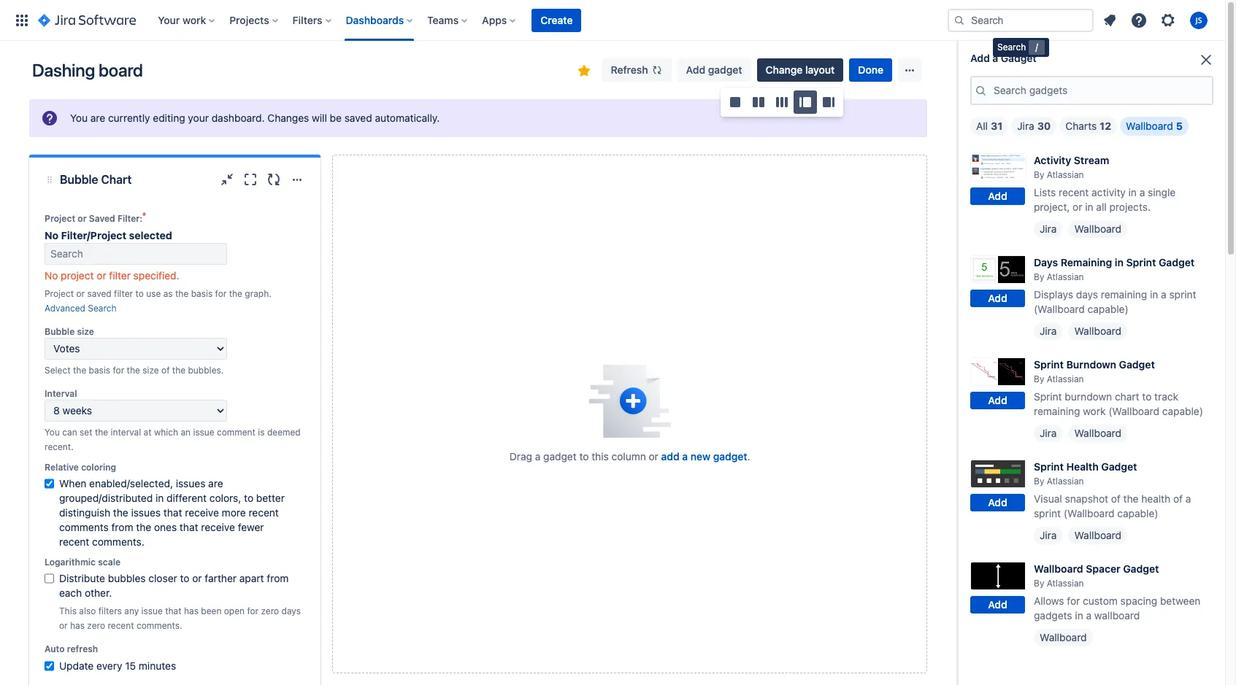 Task type: locate. For each thing, give the bounding box(es) containing it.
minimize bubble chart image
[[219, 171, 236, 188]]

jira down 'visual'
[[1040, 529, 1057, 542]]

by inside sprint health gadget by atlassian visual snapshot of the health of a sprint (wallboard capable)
[[1034, 476, 1044, 487]]

1 horizontal spatial you
[[70, 112, 88, 124]]

wallboard up 'allows'
[[1034, 563, 1083, 575]]

for right select at bottom left
[[113, 365, 124, 376]]

of
[[161, 365, 170, 376], [1111, 493, 1121, 505], [1173, 493, 1183, 505]]

atlassian inside sprint health gadget by atlassian visual snapshot of the health of a sprint (wallboard capable)
[[1047, 476, 1084, 487]]

0 vertical spatial capable)
[[1088, 303, 1129, 315]]

2 project from the top
[[45, 288, 74, 299]]

1 horizontal spatial size
[[143, 365, 159, 376]]

refresh bubble chart image
[[265, 171, 283, 188]]

atlassian up 'allows'
[[1047, 578, 1084, 589]]

to left use at the top left
[[135, 288, 144, 299]]

4 by from the top
[[1034, 476, 1044, 487]]

(wallboard inside sprint health gadget by atlassian visual snapshot of the health of a sprint (wallboard capable)
[[1064, 507, 1115, 520]]

all
[[976, 120, 988, 132]]

1 vertical spatial search
[[88, 303, 117, 314]]

work inside your work popup button
[[183, 14, 206, 26]]

capable) for gadget
[[1118, 507, 1158, 520]]

that inside distribute bubbles closer to or farther apart from each other. this also filters any issue that has been open for zero days or has zero recent comments.
[[165, 606, 182, 617]]

add down 'days remaining in sprint gadget' 'image'
[[988, 292, 1007, 305]]

(wallboard inside days remaining in sprint gadget by atlassian displays days remaining in a sprint (wallboard capable)
[[1034, 303, 1085, 315]]

add for sprint health gadget
[[988, 497, 1007, 509]]

by inside activity stream by atlassian lists recent activity in a single project, or in all projects.
[[1034, 169, 1044, 180]]

bubbles.
[[188, 365, 224, 376]]

issue
[[193, 427, 214, 438], [141, 606, 163, 617]]

0 vertical spatial bubble
[[60, 173, 98, 186]]

ones
[[154, 521, 177, 534]]

0 horizontal spatial from
[[111, 521, 133, 534]]

0 vertical spatial sprint
[[1169, 288, 1196, 301]]

days
[[1076, 288, 1098, 301], [282, 606, 301, 617]]

1 vertical spatial that
[[180, 521, 198, 534]]

gadget up one column 'image'
[[708, 64, 742, 76]]

has left been
[[184, 606, 199, 617]]

1 vertical spatial issue
[[141, 606, 163, 617]]

atlassian for health
[[1047, 476, 1084, 487]]

add for days remaining in sprint gadget
[[988, 292, 1007, 305]]

of right snapshot at the right bottom of the page
[[1111, 493, 1121, 505]]

1 vertical spatial project
[[45, 288, 74, 299]]

interval
[[45, 388, 77, 399]]

gadget
[[1001, 52, 1037, 64], [1159, 256, 1195, 269], [1119, 359, 1155, 371], [1101, 461, 1137, 473], [1123, 563, 1159, 575]]

project
[[45, 213, 75, 224], [45, 288, 74, 299]]

1 horizontal spatial work
[[1083, 405, 1106, 418]]

bubble down advanced
[[45, 326, 75, 337]]

are up the colors,
[[208, 478, 223, 490]]

no filter/project selected
[[45, 229, 172, 242]]

1 vertical spatial zero
[[87, 621, 105, 632]]

from
[[111, 521, 133, 534], [267, 572, 289, 585]]

basis inside no project or filter specified. project or saved filter to use as the basis for the graph. advanced search
[[191, 288, 213, 299]]

1 vertical spatial comments.
[[137, 621, 182, 632]]

atlassian inside wallboard spacer gadget by atlassian allows for custom spacing between gadgets in a wallboard
[[1047, 578, 1084, 589]]

gadgets
[[1034, 610, 1072, 622]]

sprint
[[1126, 256, 1156, 269], [1034, 359, 1064, 371], [1034, 391, 1062, 403], [1034, 461, 1064, 473]]

1 vertical spatial remaining
[[1034, 405, 1080, 418]]

that down closer
[[165, 606, 182, 617]]

5 by from the top
[[1034, 578, 1044, 589]]

scale
[[98, 557, 121, 568]]

capable) inside sprint health gadget by atlassian visual snapshot of the health of a sprint (wallboard capable)
[[1118, 507, 1158, 520]]

by for sprint health gadget
[[1034, 476, 1044, 487]]

remaining
[[1061, 256, 1112, 269]]

When enabled/selected, issues are grouped/distributed in different colors, to better distinguish the issues that receive more recent comments from the ones that receive fewer recent comments. checkbox
[[45, 477, 54, 491]]

different
[[167, 492, 207, 505]]

0 vertical spatial size
[[77, 326, 94, 337]]

add button for displays days remaining in a sprint (wallboard capable)
[[970, 290, 1025, 308]]

jira up 'visual'
[[1040, 427, 1057, 440]]

0 vertical spatial zero
[[261, 606, 279, 617]]

days down remaining
[[1076, 288, 1098, 301]]

filter left specified.
[[109, 269, 131, 282]]

1 add button from the top
[[970, 188, 1025, 206]]

jira down project,
[[1040, 223, 1057, 235]]

0 vertical spatial work
[[183, 14, 206, 26]]

capable)
[[1088, 303, 1129, 315], [1162, 405, 1203, 418], [1118, 507, 1158, 520]]

for right open
[[247, 606, 259, 617]]

1 horizontal spatial search field
[[948, 8, 1094, 32]]

by up 'visual'
[[1034, 476, 1044, 487]]

chart
[[1115, 391, 1140, 403]]

that right ones
[[180, 521, 198, 534]]

an
[[181, 427, 191, 438]]

2 by from the top
[[1034, 272, 1044, 283]]

are left currently
[[90, 112, 105, 124]]

1 vertical spatial basis
[[89, 365, 110, 376]]

from down the grouped/distributed
[[111, 521, 133, 534]]

1 no from the top
[[45, 229, 59, 242]]

sprint for displays days remaining in a sprint (wallboard capable)
[[1169, 288, 1196, 301]]

receive down more
[[201, 521, 235, 534]]

minutes
[[139, 660, 176, 673]]

add down the sprint health gadget image
[[988, 497, 1007, 509]]

changes
[[268, 112, 309, 124]]

appswitcher icon image
[[13, 11, 31, 29]]

1 vertical spatial (wallboard
[[1109, 405, 1160, 418]]

dashing
[[32, 60, 95, 80]]

issue right any
[[141, 606, 163, 617]]

dashing board
[[32, 60, 143, 80]]

when enabled/selected, issues are grouped/distributed in different colors, to better distinguish the issues that receive more recent comments from the ones that receive fewer recent comments.
[[59, 478, 285, 548]]

recent
[[1059, 186, 1089, 199], [249, 507, 279, 519], [59, 536, 89, 548], [108, 621, 134, 632]]

no project or filter specified. project or saved filter to use as the basis for the graph. advanced search
[[45, 269, 271, 314]]

from right the apart
[[267, 572, 289, 585]]

no inside no project or filter specified. project or saved filter to use as the basis for the graph. advanced search
[[45, 269, 58, 282]]

sprint right remaining
[[1126, 256, 1156, 269]]

for inside wallboard spacer gadget by atlassian allows for custom spacing between gadgets in a wallboard
[[1067, 595, 1080, 608]]

atlassian inside sprint burndown gadget by atlassian sprint burndown chart to track remaining work (wallboard capable)
[[1047, 374, 1084, 385]]

dashboards button
[[341, 8, 419, 32]]

by
[[1034, 169, 1044, 180], [1034, 272, 1044, 283], [1034, 374, 1044, 385], [1034, 476, 1044, 487], [1034, 578, 1044, 589]]

burndown
[[1065, 391, 1112, 403]]

1 vertical spatial you
[[45, 427, 60, 438]]

interval
[[111, 427, 141, 438]]

add for sprint burndown gadget
[[988, 395, 1007, 407]]

1 by from the top
[[1034, 169, 1044, 180]]

filter/project
[[61, 229, 126, 242]]

0 vertical spatial are
[[90, 112, 105, 124]]

0 vertical spatial remaining
[[1101, 288, 1147, 301]]

1 vertical spatial has
[[70, 621, 85, 632]]

left sidebar image
[[797, 93, 814, 111]]

0 vertical spatial search
[[997, 42, 1026, 53]]

jira down "displays"
[[1040, 325, 1057, 337]]

wallboard down all
[[1074, 223, 1122, 235]]

to inside sprint burndown gadget by atlassian sprint burndown chart to track remaining work (wallboard capable)
[[1142, 391, 1152, 403]]

comments. down any
[[137, 621, 182, 632]]

2 vertical spatial (wallboard
[[1064, 507, 1115, 520]]

Search field
[[948, 8, 1094, 32], [45, 243, 227, 265]]

gadget inside days remaining in sprint gadget by atlassian displays days remaining in a sprint (wallboard capable)
[[1159, 256, 1195, 269]]

1 horizontal spatial issue
[[193, 427, 214, 438]]

0 horizontal spatial issues
[[131, 507, 161, 519]]

0 horizontal spatial has
[[70, 621, 85, 632]]

maximize bubble chart image
[[242, 171, 259, 188]]

or left farther
[[192, 572, 202, 585]]

jira for days remaining in sprint gadget
[[1040, 325, 1057, 337]]

also
[[79, 606, 96, 617]]

gadget right new
[[713, 450, 747, 463]]

gadget inside button
[[708, 64, 742, 76]]

0 horizontal spatial remaining
[[1034, 405, 1080, 418]]

days right open
[[282, 606, 301, 617]]

1 vertical spatial capable)
[[1162, 405, 1203, 418]]

add button down 'days remaining in sprint gadget' 'image'
[[970, 290, 1025, 308]]

0 vertical spatial (wallboard
[[1034, 303, 1085, 315]]

wallboard inside wallboard spacer gadget by atlassian allows for custom spacing between gadgets in a wallboard
[[1034, 563, 1083, 575]]

1 vertical spatial from
[[267, 572, 289, 585]]

0 vertical spatial from
[[111, 521, 133, 534]]

add button for sprint burndown chart to track remaining work (wallboard capable)
[[970, 392, 1025, 410]]

capable) inside sprint burndown gadget by atlassian sprint burndown chart to track remaining work (wallboard capable)
[[1162, 405, 1203, 418]]

0 vertical spatial you
[[70, 112, 88, 124]]

gadget up jira 30
[[1001, 52, 1037, 64]]

5 atlassian from the top
[[1047, 578, 1084, 589]]

(wallboard down "displays"
[[1034, 303, 1085, 315]]

sprint
[[1169, 288, 1196, 301], [1034, 507, 1061, 520]]

add down the sprint burndown gadget image
[[988, 395, 1007, 407]]

issues up different
[[176, 478, 205, 490]]

from inside distribute bubbles closer to or farther apart from each other. this also filters any issue that has been open for zero days or has zero recent comments.
[[267, 572, 289, 585]]

comments. inside distribute bubbles closer to or farther apart from each other. this also filters any issue that has been open for zero days or has zero recent comments.
[[137, 621, 182, 632]]

search field up the /
[[948, 8, 1094, 32]]

1 vertical spatial sprint
[[1034, 507, 1061, 520]]

activity
[[1092, 186, 1126, 199]]

0 vertical spatial search field
[[948, 8, 1094, 32]]

work
[[183, 14, 206, 26], [1083, 405, 1106, 418]]

visual
[[1034, 493, 1062, 505]]

more dashboard actions image
[[901, 61, 919, 79]]

advanced
[[45, 303, 85, 314]]

issues
[[176, 478, 205, 490], [131, 507, 161, 519]]

gadget up spacing
[[1123, 563, 1159, 575]]

0 horizontal spatial you
[[45, 427, 60, 438]]

15
[[125, 660, 136, 673]]

4 atlassian from the top
[[1047, 476, 1084, 487]]

no for no filter/project selected
[[45, 229, 59, 242]]

farther
[[205, 572, 237, 585]]

to up more
[[244, 492, 253, 505]]

issue inside "you can set the interval at which an issue comment is deemed recent."
[[193, 427, 214, 438]]

apps
[[482, 14, 507, 26]]

by right the sprint burndown gadget image
[[1034, 374, 1044, 385]]

no
[[45, 229, 59, 242], [45, 269, 58, 282]]

remaining inside sprint burndown gadget by atlassian sprint burndown chart to track remaining work (wallboard capable)
[[1034, 405, 1080, 418]]

each
[[59, 587, 82, 599]]

3 atlassian from the top
[[1047, 374, 1084, 385]]

right sidebar image
[[820, 93, 838, 111]]

gadget inside wallboard spacer gadget by atlassian allows for custom spacing between gadgets in a wallboard
[[1123, 563, 1159, 575]]

0 vertical spatial saved
[[344, 112, 372, 124]]

filter:
[[117, 213, 143, 224]]

2 atlassian from the top
[[1047, 272, 1084, 283]]

for right 'allows'
[[1067, 595, 1080, 608]]

capable) down health
[[1118, 507, 1158, 520]]

filters
[[98, 606, 122, 617]]

atlassian for spacer
[[1047, 578, 1084, 589]]

Auto refresh checkbox
[[45, 659, 54, 674]]

1 vertical spatial bubble
[[45, 326, 75, 337]]

banner
[[0, 0, 1225, 41]]

project up advanced
[[45, 288, 74, 299]]

saved
[[344, 112, 372, 124], [87, 288, 111, 299]]

between
[[1160, 595, 1201, 608]]

grouped/distributed
[[59, 492, 153, 505]]

charts 12
[[1066, 120, 1111, 132]]

to inside distribute bubbles closer to or farther apart from each other. this also filters any issue that has been open for zero days or has zero recent comments.
[[180, 572, 189, 585]]

1 atlassian from the top
[[1047, 169, 1084, 180]]

wallboard
[[1126, 120, 1173, 132], [1074, 223, 1122, 235], [1074, 325, 1122, 337], [1074, 427, 1122, 440], [1074, 529, 1122, 542], [1034, 563, 1083, 575], [1040, 632, 1087, 644]]

add down the activity stream image
[[988, 190, 1007, 203]]

gadget up chart
[[1119, 359, 1155, 371]]

any
[[124, 606, 139, 617]]

one column image
[[727, 93, 744, 111]]

project up filter/project
[[45, 213, 75, 224]]

the left health
[[1124, 493, 1139, 505]]

1 horizontal spatial basis
[[191, 288, 213, 299]]

0 vertical spatial basis
[[191, 288, 213, 299]]

search left the /
[[997, 42, 1026, 53]]

a inside days remaining in sprint gadget by atlassian displays days remaining in a sprint (wallboard capable)
[[1161, 288, 1167, 301]]

jira for activity stream
[[1040, 223, 1057, 235]]

sprint inside days remaining in sprint gadget by atlassian displays days remaining in a sprint (wallboard capable)
[[1169, 288, 1196, 301]]

jira 30
[[1017, 120, 1051, 132]]

jira software image
[[38, 11, 136, 29], [38, 11, 136, 29]]

or left all
[[1073, 201, 1083, 213]]

you inside "you can set the interval at which an issue comment is deemed recent."
[[45, 427, 60, 438]]

0 horizontal spatial search
[[88, 303, 117, 314]]

1 vertical spatial are
[[208, 478, 223, 490]]

add down wallboard spacer gadget image
[[988, 599, 1007, 612]]

1 vertical spatial saved
[[87, 288, 111, 299]]

0 vertical spatial comments.
[[92, 536, 144, 548]]

1 horizontal spatial sprint
[[1169, 288, 1196, 301]]

0 vertical spatial days
[[1076, 288, 1098, 301]]

filter left use at the top left
[[114, 288, 133, 299]]

recent down filters
[[108, 621, 134, 632]]

has down this
[[70, 621, 85, 632]]

auto refresh
[[45, 644, 98, 655]]

2 no from the top
[[45, 269, 58, 282]]

project or saved filter:
[[45, 213, 143, 224]]

0 vertical spatial no
[[45, 229, 59, 242]]

fewer
[[238, 521, 264, 534]]

in inside when enabled/selected, issues are grouped/distributed in different colors, to better distinguish the issues that receive more recent comments from the ones that receive fewer recent comments.
[[156, 492, 164, 505]]

to left track
[[1142, 391, 1152, 403]]

1 vertical spatial work
[[1083, 405, 1106, 418]]

1 horizontal spatial are
[[208, 478, 223, 490]]

bubble
[[60, 173, 98, 186], [45, 326, 75, 337]]

0 horizontal spatial work
[[183, 14, 206, 26]]

3 add button from the top
[[970, 392, 1025, 410]]

bubble left chart
[[60, 173, 98, 186]]

0 horizontal spatial saved
[[87, 288, 111, 299]]

filter
[[109, 269, 131, 282], [114, 288, 133, 299]]

update every 15 minutes
[[59, 660, 176, 673]]

size left bubbles.
[[143, 365, 159, 376]]

0 vertical spatial project
[[45, 213, 75, 224]]

distribute
[[59, 572, 105, 585]]

issues up ones
[[131, 507, 161, 519]]

saved
[[89, 213, 115, 224]]

that
[[163, 507, 182, 519], [180, 521, 198, 534], [165, 606, 182, 617]]

of left bubbles.
[[161, 365, 170, 376]]

0 horizontal spatial sprint
[[1034, 507, 1061, 520]]

0 horizontal spatial basis
[[89, 365, 110, 376]]

relative
[[45, 462, 79, 473]]

you up recent.
[[45, 427, 60, 438]]

atlassian down activity
[[1047, 169, 1084, 180]]

comments.
[[92, 536, 144, 548], [137, 621, 182, 632]]

atlassian up "displays"
[[1047, 272, 1084, 283]]

gadget inside sprint health gadget by atlassian visual snapshot of the health of a sprint (wallboard capable)
[[1101, 461, 1137, 473]]

2 add button from the top
[[970, 290, 1025, 308]]

sprint for visual snapshot of the health of a sprint (wallboard capable)
[[1034, 507, 1061, 520]]

comments. up scale on the left of page
[[92, 536, 144, 548]]

other.
[[85, 587, 112, 599]]

add button down the activity stream image
[[970, 188, 1025, 206]]

1 vertical spatial size
[[143, 365, 159, 376]]

wallboard down the gadgets
[[1040, 632, 1087, 644]]

1 horizontal spatial remaining
[[1101, 288, 1147, 301]]

the up interval
[[127, 365, 140, 376]]

more actions for bubble chart gadget image
[[289, 171, 306, 188]]

0 horizontal spatial search field
[[45, 243, 227, 265]]

1 horizontal spatial search
[[997, 42, 1026, 53]]

to inside when enabled/selected, issues are grouped/distributed in different colors, to better distinguish the issues that receive more recent comments from the ones that receive fewer recent comments.
[[244, 492, 253, 505]]

add button for visual snapshot of the health of a sprint (wallboard capable)
[[970, 495, 1025, 512]]

1 vertical spatial days
[[282, 606, 301, 617]]

the down the grouped/distributed
[[113, 507, 128, 519]]

you down dashing board
[[70, 112, 88, 124]]

refresh
[[611, 64, 648, 76]]

you are currently editing your dashboard. changes will be saved automatically.
[[70, 112, 440, 124]]

issue right an
[[193, 427, 214, 438]]

(wallboard down chart
[[1109, 405, 1160, 418]]

1 horizontal spatial has
[[184, 606, 199, 617]]

wallboard spacer gadget image
[[970, 562, 1027, 591]]

size down advanced search link
[[77, 326, 94, 337]]

the left bubbles.
[[172, 365, 186, 376]]

no left filter/project
[[45, 229, 59, 242]]

add for activity stream
[[988, 190, 1007, 203]]

is
[[258, 427, 265, 438]]

sprint inside sprint health gadget by atlassian visual snapshot of the health of a sprint (wallboard capable)
[[1034, 507, 1061, 520]]

by up lists
[[1034, 169, 1044, 180]]

distinguish
[[59, 507, 110, 519]]

for inside no project or filter specified. project or saved filter to use as the basis for the graph. advanced search
[[215, 288, 227, 299]]

0 horizontal spatial days
[[282, 606, 301, 617]]

by inside wallboard spacer gadget by atlassian allows for custom spacing between gadgets in a wallboard
[[1034, 578, 1044, 589]]

saved right 'be'
[[344, 112, 372, 124]]

add button down wallboard spacer gadget image
[[970, 597, 1025, 614]]

been
[[201, 606, 222, 617]]

0 horizontal spatial issue
[[141, 606, 163, 617]]

0 vertical spatial issue
[[193, 427, 214, 438]]

1 horizontal spatial days
[[1076, 288, 1098, 301]]

receive down different
[[185, 507, 219, 519]]

a inside activity stream by atlassian lists recent activity in a single project, or in all projects.
[[1140, 186, 1145, 199]]

create
[[541, 14, 573, 26]]

apps button
[[478, 8, 522, 32]]

auto
[[45, 644, 65, 655]]

0 horizontal spatial are
[[90, 112, 105, 124]]

by down days at the top right of the page
[[1034, 272, 1044, 283]]

add button for lists recent activity in a single project, or in all projects.
[[970, 188, 1025, 206]]

add button down the sprint burndown gadget image
[[970, 392, 1025, 410]]

zero down also
[[87, 621, 105, 632]]

1 horizontal spatial from
[[267, 572, 289, 585]]

capable) inside days remaining in sprint gadget by atlassian displays days remaining in a sprint (wallboard capable)
[[1088, 303, 1129, 315]]

issue inside distribute bubbles closer to or farther apart from each other. this also filters any issue that has been open for zero days or has zero recent comments.
[[141, 606, 163, 617]]

3 by from the top
[[1034, 374, 1044, 385]]

0 vertical spatial issues
[[176, 478, 205, 490]]

2 vertical spatial capable)
[[1118, 507, 1158, 520]]

4 add button from the top
[[970, 495, 1025, 512]]

gadget inside sprint burndown gadget by atlassian sprint burndown chart to track remaining work (wallboard capable)
[[1119, 359, 1155, 371]]

2 vertical spatial that
[[165, 606, 182, 617]]

5 add button from the top
[[970, 597, 1025, 614]]

sprint burndown gadget by atlassian sprint burndown chart to track remaining work (wallboard capable)
[[1034, 359, 1203, 418]]

projects
[[229, 14, 269, 26]]

are
[[90, 112, 105, 124], [208, 478, 223, 490]]

to
[[135, 288, 144, 299], [1142, 391, 1152, 403], [579, 450, 589, 463], [244, 492, 253, 505], [180, 572, 189, 585]]

Distribute bubbles closer to or farther apart from each other. checkbox
[[45, 572, 54, 586]]

logarithmic scale
[[45, 557, 121, 568]]

that up ones
[[163, 507, 182, 519]]

by inside sprint burndown gadget by atlassian sprint burndown chart to track remaining work (wallboard capable)
[[1034, 374, 1044, 385]]

zero
[[261, 606, 279, 617], [87, 621, 105, 632]]

wallboard left 5
[[1126, 120, 1173, 132]]

atlassian up the "burndown"
[[1047, 374, 1084, 385]]

1 vertical spatial no
[[45, 269, 58, 282]]

atlassian for burndown
[[1047, 374, 1084, 385]]



Task type: vqa. For each thing, say whether or not it's contained in the screenshot.
PDF EXPORT
no



Task type: describe. For each thing, give the bounding box(es) containing it.
capable) for in
[[1088, 303, 1129, 315]]

your profile and settings image
[[1190, 11, 1208, 29]]

when
[[59, 478, 86, 490]]

use
[[146, 288, 161, 299]]

0 vertical spatial has
[[184, 606, 199, 617]]

a inside wallboard spacer gadget by atlassian allows for custom spacing between gadgets in a wallboard
[[1086, 610, 1092, 622]]

two columns image
[[750, 93, 767, 111]]

your
[[188, 112, 209, 124]]

gadget for health
[[1101, 461, 1137, 473]]

snapshot
[[1065, 493, 1108, 505]]

0 vertical spatial that
[[163, 507, 182, 519]]

0 vertical spatial filter
[[109, 269, 131, 282]]

by for sprint burndown gadget
[[1034, 374, 1044, 385]]

refresh button
[[602, 58, 672, 82]]

search field inside banner
[[948, 8, 1094, 32]]

allows
[[1034, 595, 1064, 608]]

recent down better
[[249, 507, 279, 519]]

remaining inside days remaining in sprint gadget by atlassian displays days remaining in a sprint (wallboard capable)
[[1101, 288, 1147, 301]]

add left the /
[[970, 52, 990, 64]]

lists
[[1034, 186, 1056, 199]]

projects button
[[225, 8, 284, 32]]

sprint inside sprint health gadget by atlassian visual snapshot of the health of a sprint (wallboard capable)
[[1034, 461, 1064, 473]]

(wallboard for days remaining in sprint gadget
[[1034, 303, 1085, 315]]

to inside no project or filter specified. project or saved filter to use as the basis for the graph. advanced search
[[135, 288, 144, 299]]

change layout button
[[757, 58, 844, 82]]

jira for sprint burndown gadget
[[1040, 427, 1057, 440]]

sprint left the "burndown"
[[1034, 391, 1062, 403]]

sprint inside days remaining in sprint gadget by atlassian displays days remaining in a sprint (wallboard capable)
[[1126, 256, 1156, 269]]

are inside when enabled/selected, issues are grouped/distributed in different colors, to better distinguish the issues that receive more recent comments from the ones that receive fewer recent comments.
[[208, 478, 223, 490]]

days remaining in sprint gadget image
[[970, 256, 1027, 284]]

column
[[612, 450, 646, 463]]

recent inside activity stream by atlassian lists recent activity in a single project, or in all projects.
[[1059, 186, 1089, 199]]

recent.
[[45, 442, 74, 453]]

or left add
[[649, 450, 659, 463]]

bubbles
[[108, 572, 146, 585]]

gadget right drag
[[543, 450, 577, 463]]

2 horizontal spatial of
[[1173, 493, 1183, 505]]

sprint health gadget image
[[970, 460, 1027, 489]]

or up advanced search link
[[76, 288, 85, 299]]

add gadget img image
[[589, 365, 671, 438]]

notifications image
[[1101, 11, 1119, 29]]

1 horizontal spatial issues
[[176, 478, 205, 490]]

closer
[[148, 572, 177, 585]]

logarithmic
[[45, 557, 96, 568]]

displays
[[1034, 288, 1073, 301]]

no for no project or filter specified. project or saved filter to use as the basis for the graph. advanced search
[[45, 269, 58, 282]]

spacing
[[1121, 595, 1158, 608]]

health
[[1066, 461, 1099, 473]]

colors,
[[209, 492, 241, 505]]

jira for sprint health gadget
[[1040, 529, 1057, 542]]

bubble for bubble size
[[45, 326, 75, 337]]

single
[[1148, 186, 1176, 199]]

or left saved
[[78, 213, 87, 224]]

this
[[59, 606, 77, 617]]

days inside distribute bubbles closer to or farther apart from each other. this also filters any issue that has been open for zero days or has zero recent comments.
[[282, 606, 301, 617]]

from inside when enabled/selected, issues are grouped/distributed in different colors, to better distinguish the issues that receive more recent comments from the ones that receive fewer recent comments.
[[111, 521, 133, 534]]

0 horizontal spatial of
[[161, 365, 170, 376]]

the inside "you can set the interval at which an issue comment is deemed recent."
[[95, 427, 108, 438]]

comment
[[217, 427, 256, 438]]

open
[[224, 606, 245, 617]]

12
[[1100, 120, 1111, 132]]

automatically.
[[375, 112, 440, 124]]

you can set the interval at which an issue comment is deemed recent.
[[45, 427, 301, 453]]

wallboard spacer gadget by atlassian allows for custom spacing between gadgets in a wallboard
[[1034, 563, 1201, 622]]

0 horizontal spatial zero
[[87, 621, 105, 632]]

charts
[[1066, 120, 1097, 132]]

0 horizontal spatial size
[[77, 326, 94, 337]]

coloring
[[81, 462, 116, 473]]

this
[[592, 450, 609, 463]]

the right select at bottom left
[[73, 365, 86, 376]]

Search gadgets field
[[989, 77, 1212, 104]]

work inside sprint burndown gadget by atlassian sprint burndown chart to track remaining work (wallboard capable)
[[1083, 405, 1106, 418]]

recent inside distribute bubbles closer to or farther apart from each other. this also filters any issue that has been open for zero days or has zero recent comments.
[[108, 621, 134, 632]]

project inside no project or filter specified. project or saved filter to use as the basis for the graph. advanced search
[[45, 288, 74, 299]]

dashboard.
[[212, 112, 265, 124]]

dashboards
[[346, 14, 404, 26]]

1 horizontal spatial zero
[[261, 606, 279, 617]]

to left this
[[579, 450, 589, 463]]

by for wallboard spacer gadget
[[1034, 578, 1044, 589]]

add a new gadget button
[[661, 449, 747, 464]]

be
[[330, 112, 342, 124]]

search image
[[954, 14, 965, 26]]

currently
[[108, 112, 150, 124]]

days remaining in sprint gadget by atlassian displays days remaining in a sprint (wallboard capable)
[[1034, 256, 1196, 315]]

by inside days remaining in sprint gadget by atlassian displays days remaining in a sprint (wallboard capable)
[[1034, 272, 1044, 283]]

your work button
[[154, 8, 221, 32]]

you for you are currently editing your dashboard. changes will be saved automatically.
[[70, 112, 88, 124]]

in inside wallboard spacer gadget by atlassian allows for custom spacing between gadgets in a wallboard
[[1075, 610, 1083, 622]]

at
[[144, 427, 152, 438]]

custom
[[1083, 595, 1118, 608]]

stream
[[1074, 154, 1109, 166]]

health
[[1142, 493, 1171, 505]]

wallboard up burndown
[[1074, 325, 1122, 337]]

gadget for burndown
[[1119, 359, 1155, 371]]

bubble chart
[[60, 173, 132, 186]]

or right the project
[[97, 269, 106, 282]]

refresh
[[67, 644, 98, 655]]

wallboard up spacer
[[1074, 529, 1122, 542]]

1 vertical spatial search field
[[45, 243, 227, 265]]

atlassian inside activity stream by atlassian lists recent activity in a single project, or in all projects.
[[1047, 169, 1084, 180]]

projects.
[[1110, 201, 1151, 213]]

track
[[1155, 391, 1179, 403]]

add right "refresh" icon
[[686, 64, 705, 76]]

which
[[154, 427, 178, 438]]

or down this
[[59, 621, 68, 632]]

chart
[[101, 173, 132, 186]]

deemed
[[267, 427, 301, 438]]

1 horizontal spatial saved
[[344, 112, 372, 124]]

as
[[163, 288, 173, 299]]

atlassian inside days remaining in sprint gadget by atlassian displays days remaining in a sprint (wallboard capable)
[[1047, 272, 1084, 283]]

drag a gadget to this column or add a new gadget .
[[510, 450, 750, 463]]

gadget for a
[[1001, 52, 1037, 64]]

the inside sprint health gadget by atlassian visual snapshot of the health of a sprint (wallboard capable)
[[1124, 493, 1139, 505]]

can
[[62, 427, 77, 438]]

settings image
[[1160, 11, 1177, 29]]

burndown
[[1066, 359, 1117, 371]]

bubble for bubble chart
[[60, 173, 98, 186]]

sprint left burndown
[[1034, 359, 1064, 371]]

your work
[[158, 14, 206, 26]]

activity stream by atlassian lists recent activity in a single project, or in all projects.
[[1034, 154, 1176, 213]]

teams
[[427, 14, 459, 26]]

change layout
[[766, 64, 835, 76]]

saved inside no project or filter specified. project or saved filter to use as the basis for the graph. advanced search
[[87, 288, 111, 299]]

drag
[[510, 450, 532, 463]]

three columns image
[[773, 93, 791, 111]]

help image
[[1130, 11, 1148, 29]]

sprint burndown gadget image
[[970, 358, 1027, 387]]

gadget for spacer
[[1123, 563, 1159, 575]]

close icon image
[[1198, 51, 1215, 69]]

1 vertical spatial receive
[[201, 521, 235, 534]]

spacer
[[1086, 563, 1121, 575]]

wallboard 5
[[1126, 120, 1183, 132]]

star dashing board image
[[575, 62, 593, 80]]

banner containing your work
[[0, 0, 1225, 41]]

0 vertical spatial receive
[[185, 507, 219, 519]]

comments
[[59, 521, 109, 534]]

primary element
[[9, 0, 948, 41]]

activity stream image
[[970, 153, 1027, 182]]

add button for allows for custom spacing between gadgets in a wallboard
[[970, 597, 1025, 614]]

1 project from the top
[[45, 213, 75, 224]]

days inside days remaining in sprint gadget by atlassian displays days remaining in a sprint (wallboard capable)
[[1076, 288, 1098, 301]]

wallboard up health
[[1074, 427, 1122, 440]]

your
[[158, 14, 180, 26]]

board
[[99, 60, 143, 80]]

filters
[[293, 14, 322, 26]]

update
[[59, 660, 94, 673]]

comments. inside when enabled/selected, issues are grouped/distributed in different colors, to better distinguish the issues that receive more recent comments from the ones that receive fewer recent comments.
[[92, 536, 144, 548]]

(wallboard inside sprint burndown gadget by atlassian sprint burndown chart to track remaining work (wallboard capable)
[[1109, 405, 1160, 418]]

for inside distribute bubbles closer to or farther apart from each other. this also filters any issue that has been open for zero days or has zero recent comments.
[[247, 606, 259, 617]]

jira left 30
[[1017, 120, 1035, 132]]

done link
[[849, 58, 892, 82]]

1 vertical spatial issues
[[131, 507, 161, 519]]

(wallboard for sprint health gadget
[[1064, 507, 1115, 520]]

recent down comments
[[59, 536, 89, 548]]

more
[[222, 507, 246, 519]]

the right 'as'
[[175, 288, 189, 299]]

1 horizontal spatial of
[[1111, 493, 1121, 505]]

the left graph.
[[229, 288, 242, 299]]

or inside activity stream by atlassian lists recent activity in a single project, or in all projects.
[[1073, 201, 1083, 213]]

set
[[80, 427, 92, 438]]

refresh image
[[651, 64, 663, 76]]

a inside sprint health gadget by atlassian visual snapshot of the health of a sprint (wallboard capable)
[[1186, 493, 1191, 505]]

the left ones
[[136, 521, 151, 534]]

add for wallboard spacer gadget
[[988, 599, 1007, 612]]

1 vertical spatial filter
[[114, 288, 133, 299]]

will
[[312, 112, 327, 124]]

wallboard
[[1094, 610, 1140, 622]]

add
[[661, 450, 680, 463]]

search inside no project or filter specified. project or saved filter to use as the basis for the graph. advanced search
[[88, 303, 117, 314]]

every
[[96, 660, 122, 673]]

you for you can set the interval at which an issue comment is deemed recent.
[[45, 427, 60, 438]]

done
[[858, 64, 884, 76]]



